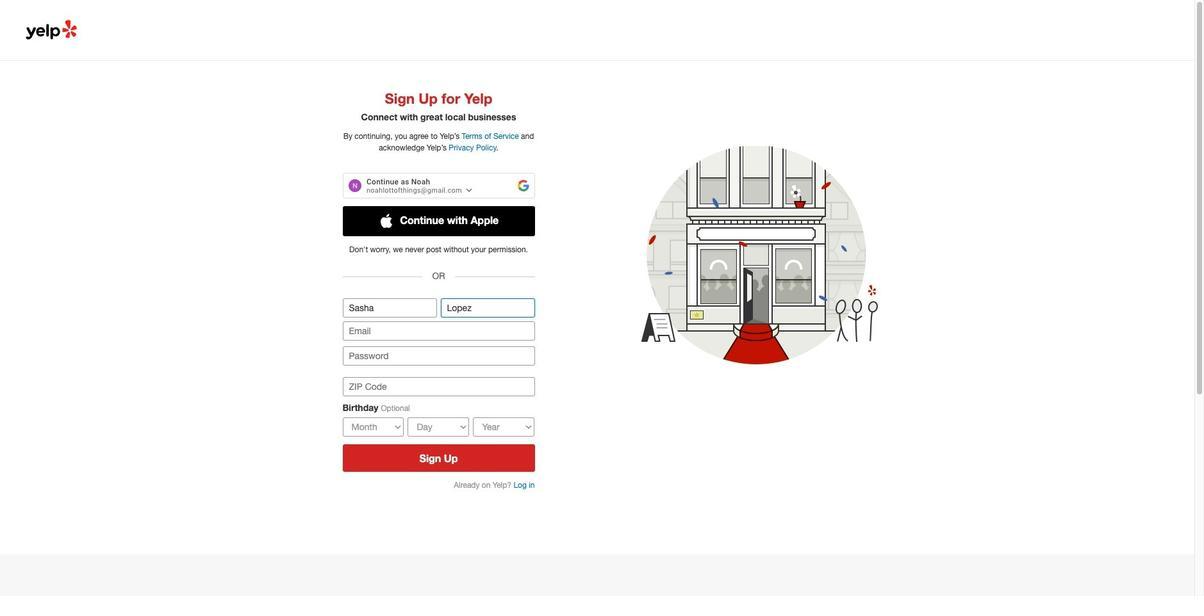 Task type: vqa. For each thing, say whether or not it's contained in the screenshot.
the topmost THE NEXT image
no



Task type: locate. For each thing, give the bounding box(es) containing it.
First Name text field
[[343, 299, 437, 318]]

Last Name text field
[[441, 299, 535, 318]]



Task type: describe. For each thing, give the bounding box(es) containing it.
ZIP Code text field
[[343, 378, 535, 397]]

Email email field
[[343, 322, 535, 341]]

Password password field
[[343, 347, 535, 366]]



